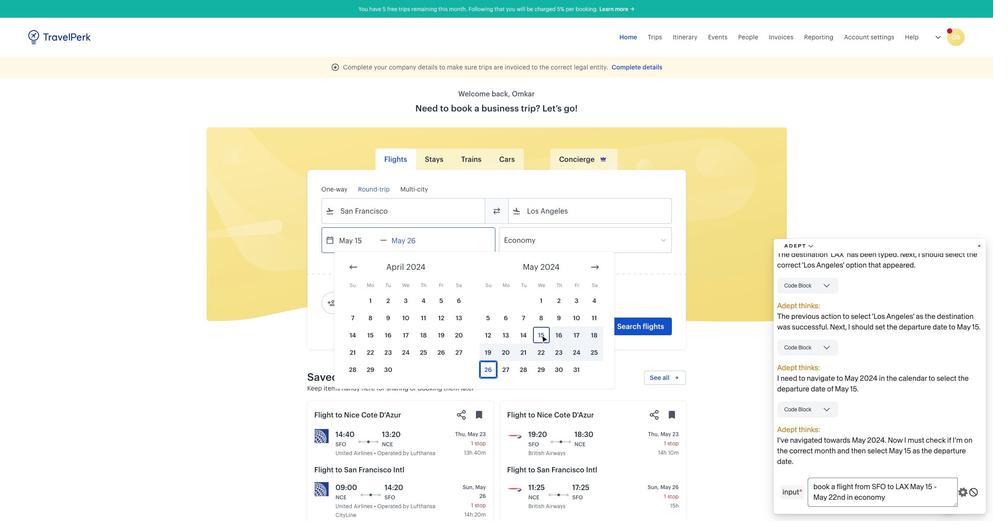 Task type: locate. For each thing, give the bounding box(es) containing it.
Depart text field
[[334, 228, 380, 253]]

british airways image
[[507, 429, 522, 443], [507, 482, 522, 497]]

united airlines image
[[314, 482, 329, 497]]

0 vertical spatial british airways image
[[507, 429, 522, 443]]

2 british airways image from the top
[[507, 482, 522, 497]]

move forward to switch to the next month. image
[[590, 262, 600, 273]]

united airlines image
[[314, 429, 329, 443]]

1 vertical spatial british airways image
[[507, 482, 522, 497]]

From search field
[[334, 204, 473, 218]]



Task type: describe. For each thing, give the bounding box(es) containing it.
calendar application
[[334, 252, 882, 396]]

Return text field
[[387, 228, 433, 253]]

To search field
[[521, 204, 660, 218]]

Add first traveler search field
[[336, 296, 428, 310]]

1 british airways image from the top
[[507, 429, 522, 443]]

move backward to switch to the previous month. image
[[348, 262, 359, 273]]



